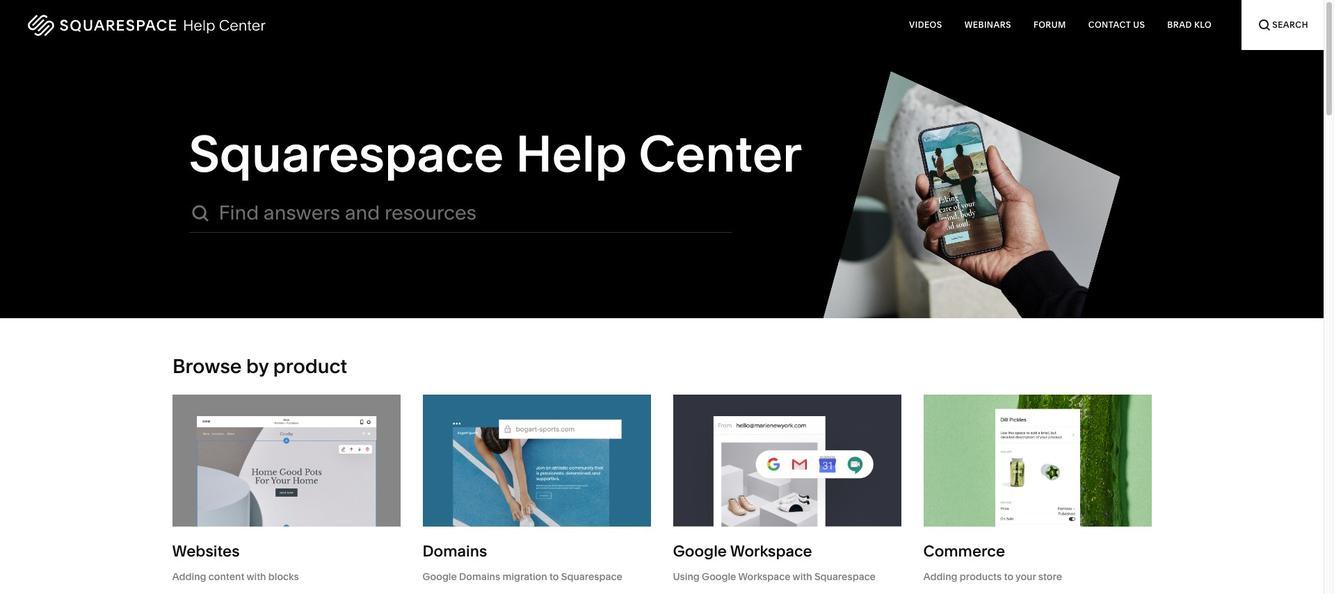 Task type: describe. For each thing, give the bounding box(es) containing it.
a screenshot of google workspace toolbar image
[[673, 395, 901, 528]]

browse
[[173, 355, 242, 378]]

blocks
[[268, 572, 299, 584]]

a squarespace website example image
[[172, 395, 400, 528]]

a screenshot of the commerce product in the squarespace platform image
[[924, 395, 1152, 528]]

commerce
[[924, 543, 1005, 562]]

adding products to your store
[[924, 572, 1063, 584]]

google domains migration to squarespace
[[423, 572, 623, 584]]

0 vertical spatial workspace
[[730, 543, 812, 562]]

domains link
[[423, 543, 651, 562]]

videos
[[909, 19, 942, 30]]

websites
[[172, 543, 240, 562]]

videos link
[[898, 0, 954, 50]]

2 with from the left
[[793, 572, 812, 584]]

webinars link
[[954, 0, 1023, 50]]

using
[[673, 572, 700, 584]]

browse by product
[[173, 355, 347, 378]]

migration
[[503, 572, 547, 584]]

using google workspace with squarespace link
[[673, 570, 901, 585]]

google workspace link
[[673, 543, 901, 562]]

google for google domains migration to squarespace
[[423, 572, 457, 584]]

contact
[[1089, 19, 1131, 30]]

help
[[516, 123, 627, 184]]

search button
[[1242, 0, 1324, 50]]

brad klo
[[1168, 19, 1212, 30]]

google for google workspace
[[673, 543, 727, 562]]

webinars
[[965, 19, 1012, 30]]

your
[[1016, 572, 1036, 584]]



Task type: locate. For each thing, give the bounding box(es) containing it.
1 vertical spatial workspace
[[738, 572, 791, 584]]

adding for websites
[[172, 572, 206, 584]]

us
[[1133, 19, 1145, 30]]

google domains migration to squarespace link
[[423, 570, 651, 585]]

2 to from the left
[[1004, 572, 1014, 584]]

0 horizontal spatial squarespace
[[189, 123, 504, 184]]

to right migration
[[550, 572, 559, 584]]

contact us
[[1089, 19, 1145, 30]]

squarespace for domains
[[561, 572, 623, 584]]

a sample domain name for a squarespace website image
[[423, 395, 651, 528]]

search
[[1273, 19, 1309, 30]]

1 vertical spatial domains
[[459, 572, 500, 584]]

store
[[1039, 572, 1063, 584]]

workspace down google workspace
[[738, 572, 791, 584]]

commerce link
[[924, 543, 1152, 562]]

to
[[550, 572, 559, 584], [1004, 572, 1014, 584]]

squarespace help center
[[189, 123, 802, 184]]

to left your
[[1004, 572, 1014, 584]]

0 horizontal spatial with
[[247, 572, 266, 584]]

0 horizontal spatial to
[[550, 572, 559, 584]]

adding down websites
[[172, 572, 206, 584]]

brad
[[1168, 19, 1192, 30]]

Find answers and resources field
[[219, 202, 732, 225]]

squarespace help center main content
[[0, 0, 1324, 595]]

websites link
[[172, 543, 400, 562]]

workspace up using google workspace with squarespace
[[730, 543, 812, 562]]

contact us link
[[1077, 0, 1157, 50]]

by
[[246, 355, 269, 378]]

2 horizontal spatial squarespace
[[815, 572, 876, 584]]

using google workspace with squarespace
[[673, 572, 876, 584]]

google
[[673, 543, 727, 562], [423, 572, 457, 584], [702, 572, 736, 584]]

klo
[[1195, 19, 1212, 30]]

content
[[209, 572, 244, 584]]

domains
[[423, 543, 487, 562], [459, 572, 500, 584]]

with left blocks
[[247, 572, 266, 584]]

google workspace
[[673, 543, 812, 562]]

1 adding from the left
[[172, 572, 206, 584]]

0 vertical spatial domains
[[423, 543, 487, 562]]

adding for commerce
[[924, 572, 958, 584]]

1 horizontal spatial adding
[[924, 572, 958, 584]]

1 horizontal spatial to
[[1004, 572, 1014, 584]]

with down google workspace link at the bottom right
[[793, 572, 812, 584]]

with
[[247, 572, 266, 584], [793, 572, 812, 584]]

brad klo link
[[1157, 0, 1223, 50]]

adding down commerce
[[924, 572, 958, 584]]

adding content with blocks link
[[172, 570, 400, 585]]

adding content with blocks
[[172, 572, 299, 584]]

squarespace for google workspace
[[815, 572, 876, 584]]

adding
[[172, 572, 206, 584], [924, 572, 958, 584]]

products
[[960, 572, 1002, 584]]

0 horizontal spatial adding
[[172, 572, 206, 584]]

1 horizontal spatial with
[[793, 572, 812, 584]]

squarespace
[[189, 123, 504, 184], [561, 572, 623, 584], [815, 572, 876, 584]]

forum link
[[1023, 0, 1077, 50]]

product
[[273, 355, 347, 378]]

center
[[639, 123, 802, 184]]

2 adding from the left
[[924, 572, 958, 584]]

1 with from the left
[[247, 572, 266, 584]]

1 to from the left
[[550, 572, 559, 584]]

adding products to your store link
[[924, 570, 1152, 585]]

workspace
[[730, 543, 812, 562], [738, 572, 791, 584]]

1 horizontal spatial squarespace
[[561, 572, 623, 584]]

forum
[[1034, 19, 1066, 30]]



Task type: vqa. For each thing, say whether or not it's contained in the screenshot.
the Websites link
yes



